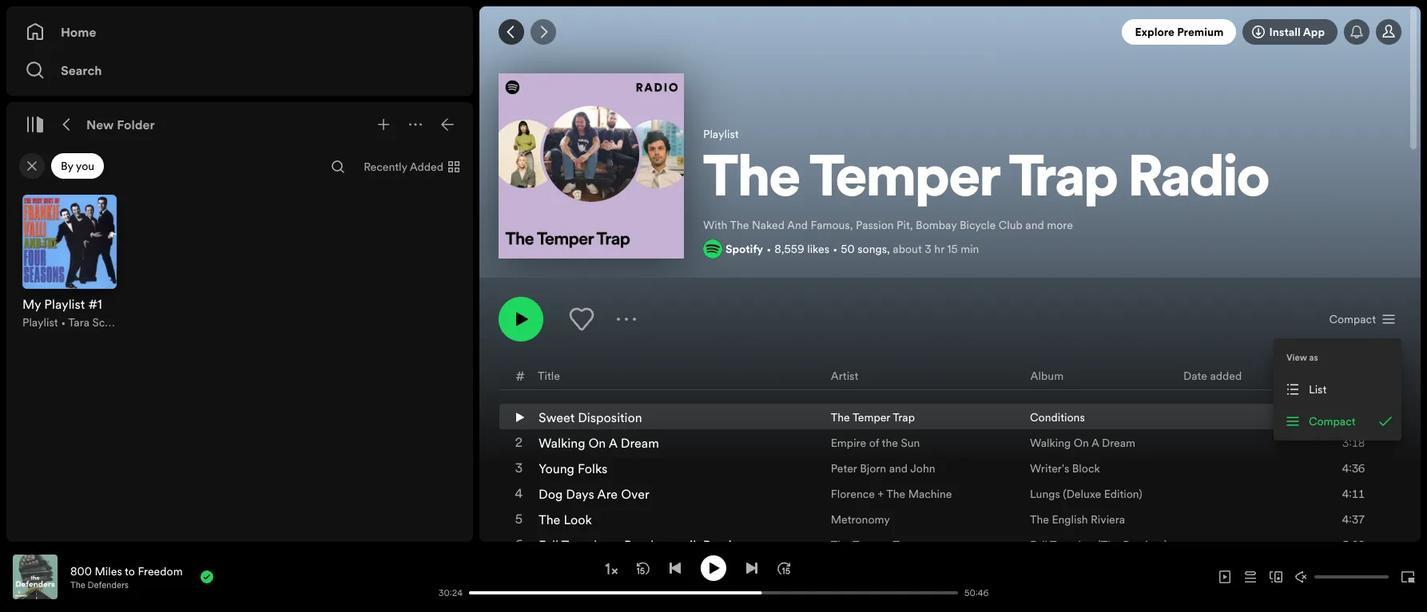 Task type: vqa. For each thing, say whether or not it's contained in the screenshot.


Task type: describe. For each thing, give the bounding box(es) containing it.
800 miles to freedom link
[[70, 564, 183, 580]]

pit,
[[897, 217, 913, 233]]

home
[[61, 23, 96, 41]]

change speed image
[[603, 562, 619, 578]]

the defenders link
[[70, 580, 129, 592]]

the temper trap for sweet disposition
[[831, 410, 915, 426]]

50 songs , about 3 hr 15 min
[[841, 241, 979, 257]]

install
[[1269, 24, 1301, 40]]

30:24
[[438, 588, 463, 600]]

sweet disposition row
[[499, 404, 1401, 431]]

#
[[516, 367, 525, 385]]

the right with
[[730, 217, 749, 233]]

temper for fall together - psychemagik remix
[[852, 538, 890, 554]]

songs
[[857, 241, 887, 257]]

machine
[[908, 487, 952, 503]]

added
[[1210, 368, 1242, 384]]

empire of the sun link
[[831, 435, 920, 451]]

-
[[616, 537, 621, 555]]

search
[[61, 62, 102, 79]]

dog days are over
[[539, 486, 649, 503]]

lungs (deluxe edition) link
[[1030, 487, 1142, 503]]

with
[[703, 217, 727, 233]]

writer's
[[1030, 461, 1069, 477]]

club
[[999, 217, 1023, 233]]

folder
[[117, 116, 155, 133]]

the inside 800 miles to freedom the defenders
[[70, 580, 85, 592]]

the down dog
[[539, 511, 560, 529]]

famous,
[[811, 217, 853, 233]]

metronomy
[[831, 512, 890, 528]]

app
[[1303, 24, 1325, 40]]

block
[[1072, 461, 1100, 477]]

new folder
[[86, 116, 155, 133]]

over
[[621, 486, 649, 503]]

sweet
[[539, 409, 575, 427]]

the down metronomy link in the bottom of the page
[[831, 538, 850, 554]]

fall together - psychemagik remix
[[539, 537, 738, 555]]

now playing: 800 miles to freedom by the defenders footer
[[13, 555, 431, 600]]

list
[[1309, 382, 1327, 398]]

(deluxe
[[1063, 487, 1101, 503]]

playlist •
[[22, 315, 68, 331]]

skip forward 15 seconds image
[[777, 562, 790, 575]]

0 horizontal spatial walking
[[539, 435, 585, 452]]

trap inside the temper trap radio with the naked and famous, passion pit, bombay bicycle club and more
[[1009, 153, 1118, 210]]

3:18 cell
[[1306, 431, 1387, 456]]

1 horizontal spatial walking on a dream link
[[1030, 435, 1135, 451]]

temper inside the temper trap radio with the naked and famous, passion pit, bombay bicycle club and more
[[810, 153, 1000, 210]]

edition)
[[1104, 487, 1142, 503]]

# row
[[499, 362, 1401, 391]]

search link
[[26, 54, 454, 86]]

5:02 cell
[[1306, 533, 1387, 559]]

go back image
[[505, 26, 518, 38]]

recently added
[[364, 159, 443, 175]]

and
[[787, 217, 808, 233]]

peter bjorn and john link
[[831, 461, 935, 477]]

the english riviera
[[1030, 512, 1125, 528]]

florence + the machine
[[831, 487, 952, 503]]

dog
[[539, 486, 563, 503]]

50
[[841, 241, 855, 257]]

volume off image
[[1295, 571, 1308, 584]]

playlist for playlist •
[[22, 315, 58, 331]]

empire of the sun
[[831, 435, 920, 451]]

1 horizontal spatial on
[[1074, 435, 1089, 451]]

search in your library image
[[332, 161, 344, 173]]

compact button
[[1277, 406, 1398, 438]]

remixes)
[[1123, 538, 1168, 554]]

the temper trap for fall together - psychemagik remix
[[831, 538, 915, 554]]

lungs (deluxe edition)
[[1030, 487, 1142, 503]]

new
[[86, 116, 114, 133]]

hr
[[934, 241, 944, 257]]

15
[[947, 241, 958, 257]]

the temper trap radio image
[[499, 74, 684, 259]]

1 vertical spatial compact
[[1309, 414, 1356, 430]]

the look
[[539, 511, 592, 529]]

peter bjorn and john
[[831, 461, 935, 477]]

together for -
[[561, 537, 612, 555]]

the temper trap radio with the naked and famous, passion pit, bombay bicycle club and more
[[703, 153, 1270, 233]]

naked
[[752, 217, 785, 233]]

explore
[[1135, 24, 1174, 40]]

what's new image
[[1350, 26, 1363, 38]]

of
[[869, 435, 879, 451]]

0 horizontal spatial a
[[609, 435, 617, 452]]

together for (the
[[1050, 538, 1095, 554]]

0 vertical spatial compact
[[1329, 312, 1376, 328]]

8,559
[[774, 241, 804, 257]]

young folks
[[539, 460, 608, 478]]

the look link
[[539, 511, 592, 529]]

800
[[70, 564, 92, 580]]

the inside sweet disposition row
[[831, 410, 850, 426]]

(the
[[1097, 538, 1120, 554]]

1 horizontal spatial walking on a dream
[[1030, 435, 1135, 451]]

riviera
[[1091, 512, 1125, 528]]

sweet disposition link
[[539, 409, 642, 427]]

remix
[[703, 537, 738, 555]]

by you
[[61, 158, 94, 174]]

john
[[910, 461, 935, 477]]

bombay
[[916, 217, 957, 233]]



Task type: locate. For each thing, give the bounding box(es) containing it.
temper up 'pit,'
[[810, 153, 1000, 210]]

0 vertical spatial the temper trap link
[[831, 410, 915, 426]]

walking down sweet
[[539, 435, 585, 452]]

the temper trap link down the metronomy
[[831, 538, 915, 554]]

the up empire
[[831, 410, 850, 426]]

by
[[61, 158, 73, 174]]

the temper trap link for sweet disposition
[[831, 410, 915, 426]]

the temper trap link up of
[[831, 410, 915, 426]]

temper for sweet disposition
[[852, 410, 890, 426]]

the down lungs on the right bottom of page
[[1030, 512, 1049, 528]]

0 horizontal spatial fall
[[539, 537, 558, 555]]

sweet disposition
[[539, 409, 642, 427]]

player controls element
[[273, 556, 996, 600]]

home link
[[26, 16, 454, 48]]

to
[[125, 564, 135, 580]]

defenders
[[88, 580, 129, 592]]

previous image
[[669, 562, 682, 575]]

main element
[[6, 6, 473, 543]]

sun
[[901, 435, 920, 451]]

freedom
[[138, 564, 183, 580]]

1 horizontal spatial fall
[[1030, 538, 1047, 554]]

0 vertical spatial and
[[1025, 217, 1044, 233]]

trap up sun
[[893, 410, 915, 426]]

1 horizontal spatial a
[[1091, 435, 1099, 451]]

0 horizontal spatial walking on a dream
[[539, 435, 659, 452]]

0 vertical spatial temper
[[810, 153, 1000, 210]]

0 vertical spatial playlist
[[703, 126, 739, 142]]

skip back 15 seconds image
[[637, 562, 650, 575]]

the temper trap radio grid
[[480, 361, 1420, 613]]

writer's block
[[1030, 461, 1100, 477]]

the
[[882, 435, 898, 451]]

800 miles to freedom the defenders
[[70, 564, 183, 592]]

temper up of
[[852, 410, 890, 426]]

3:50
[[1342, 410, 1365, 426]]

metronomy link
[[831, 512, 890, 528]]

miles
[[95, 564, 122, 580]]

fall together (the remixes) link
[[1030, 538, 1168, 554]]

and right club
[[1025, 217, 1044, 233]]

play image
[[707, 562, 720, 575]]

1 the temper trap from the top
[[831, 410, 915, 426]]

trap for fall together - psychemagik remix
[[893, 538, 915, 554]]

empire
[[831, 435, 866, 451]]

dream up edition)
[[1102, 435, 1135, 451]]

fall down the english riviera
[[1030, 538, 1047, 554]]

walking on a dream up folks
[[539, 435, 659, 452]]

playlist for playlist
[[703, 126, 739, 142]]

4:11
[[1342, 487, 1365, 503]]

Compact button
[[1323, 307, 1401, 332]]

as
[[1309, 352, 1318, 364]]

1 horizontal spatial walking
[[1030, 435, 1071, 451]]

about
[[893, 241, 922, 257]]

fall for fall together (the remixes)
[[1030, 538, 1047, 554]]

young folks link
[[539, 460, 608, 478]]

50:46
[[964, 588, 989, 600]]

temper down the metronomy
[[852, 538, 890, 554]]

the english riviera link
[[1030, 512, 1125, 528]]

walking on a dream up the block
[[1030, 435, 1135, 451]]

menu containing list
[[1274, 339, 1401, 441]]

0 horizontal spatial playlist
[[22, 315, 58, 331]]

clear filters image
[[26, 160, 38, 173]]

fall
[[539, 537, 558, 555], [1030, 538, 1047, 554]]

date
[[1183, 368, 1207, 384]]

the temper trap link for fall together - psychemagik remix
[[831, 538, 915, 554]]

and inside the temper trap radio grid
[[889, 461, 908, 477]]

1 vertical spatial temper
[[852, 410, 890, 426]]

the right +
[[886, 487, 905, 503]]

a
[[609, 435, 617, 452], [1091, 435, 1099, 451]]

compact up the list button
[[1329, 312, 1376, 328]]

5:02
[[1342, 538, 1365, 554]]

dream
[[621, 435, 659, 452], [1102, 435, 1135, 451]]

0 vertical spatial the temper trap
[[831, 410, 915, 426]]

lungs
[[1030, 487, 1060, 503]]

the temper trap
[[831, 410, 915, 426], [831, 538, 915, 554]]

now playing view image
[[38, 563, 50, 575]]

0 vertical spatial trap
[[1009, 153, 1118, 210]]

next image
[[745, 562, 758, 575]]

0 horizontal spatial dream
[[621, 435, 659, 452]]

english
[[1052, 512, 1088, 528]]

dog days are over link
[[539, 486, 649, 503]]

connect to a device image
[[1270, 571, 1282, 584]]

spotify link
[[725, 241, 763, 257]]

trap inside sweet disposition row
[[893, 410, 915, 426]]

0 horizontal spatial on
[[588, 435, 606, 452]]

artist
[[831, 368, 858, 384]]

top bar and user menu element
[[479, 6, 1421, 58]]

2 vertical spatial temper
[[852, 538, 890, 554]]

and left john
[[889, 461, 908, 477]]

none search field inside main element
[[325, 154, 351, 180]]

folks
[[578, 460, 608, 478]]

play sweet disposition by the temper trap image
[[513, 408, 526, 427]]

None search field
[[325, 154, 351, 180]]

1 vertical spatial the temper trap link
[[831, 538, 915, 554]]

the temper trap link
[[831, 410, 915, 426], [831, 538, 915, 554]]

walking up writer's
[[1030, 435, 1071, 451]]

are
[[597, 486, 618, 503]]

By you checkbox
[[51, 153, 104, 179]]

spotify
[[725, 241, 763, 257]]

title
[[538, 368, 560, 384]]

the temper trap down the metronomy
[[831, 538, 915, 554]]

1 vertical spatial playlist
[[22, 315, 58, 331]]

Recently Added, Grid view field
[[351, 154, 470, 180]]

1 horizontal spatial and
[[1025, 217, 1044, 233]]

list button
[[1277, 374, 1398, 406]]

1 vertical spatial trap
[[893, 410, 915, 426]]

the temper trap inside sweet disposition row
[[831, 410, 915, 426]]

1 horizontal spatial dream
[[1102, 435, 1135, 451]]

passion
[[856, 217, 894, 233]]

walking on a dream
[[539, 435, 659, 452], [1030, 435, 1135, 451]]

fall together - psychemagik remix link
[[539, 537, 738, 555]]

0 horizontal spatial walking on a dream link
[[539, 435, 659, 452]]

likes
[[807, 241, 829, 257]]

on up folks
[[588, 435, 606, 452]]

3:18
[[1342, 435, 1365, 451]]

walking
[[539, 435, 585, 452], [1030, 435, 1071, 451]]

the temper trap up of
[[831, 410, 915, 426]]

radio
[[1128, 153, 1270, 210]]

together down look
[[561, 537, 612, 555]]

1 vertical spatial the temper trap
[[831, 538, 915, 554]]

2 vertical spatial trap
[[893, 538, 915, 554]]

,
[[887, 241, 890, 257]]

trap down 'florence + the machine'
[[893, 538, 915, 554]]

2 the temper trap from the top
[[831, 538, 915, 554]]

view as
[[1286, 352, 1318, 364]]

group
[[13, 185, 126, 340]]

1 horizontal spatial together
[[1050, 538, 1095, 554]]

conditions
[[1030, 410, 1085, 426]]

1 horizontal spatial playlist
[[703, 126, 739, 142]]

explore premium
[[1135, 24, 1224, 40]]

1 vertical spatial and
[[889, 461, 908, 477]]

the left defenders
[[70, 580, 85, 592]]

4:36
[[1342, 461, 1365, 477]]

go forward image
[[537, 26, 550, 38]]

dream down disposition
[[621, 435, 659, 452]]

and inside the temper trap radio with the naked and famous, passion pit, bombay bicycle club and more
[[1025, 217, 1044, 233]]

compact
[[1329, 312, 1376, 328], [1309, 414, 1356, 430]]

compact up 3:18 cell
[[1309, 414, 1356, 430]]

fall down the look
[[539, 537, 558, 555]]

premium
[[1177, 24, 1224, 40]]

on up the block
[[1074, 435, 1089, 451]]

0 horizontal spatial and
[[889, 461, 908, 477]]

group containing playlist
[[13, 185, 126, 340]]

the up the naked
[[703, 153, 800, 210]]

3
[[925, 241, 931, 257]]

recently
[[364, 159, 407, 175]]

3:50 cell
[[1306, 405, 1387, 431]]

+
[[878, 487, 884, 503]]

install app
[[1269, 24, 1325, 40]]

group inside main element
[[13, 185, 126, 340]]

1 the temper trap link from the top
[[831, 410, 915, 426]]

view
[[1286, 352, 1307, 364]]

8,559 likes
[[774, 241, 829, 257]]

explore premium button
[[1122, 19, 1236, 45]]

disposition
[[578, 409, 642, 427]]

a down disposition
[[609, 435, 617, 452]]

fall for fall together - psychemagik remix
[[539, 537, 558, 555]]

the
[[703, 153, 800, 210], [730, 217, 749, 233], [831, 410, 850, 426], [886, 487, 905, 503], [539, 511, 560, 529], [1030, 512, 1049, 528], [831, 538, 850, 554], [70, 580, 85, 592]]

playlist
[[703, 126, 739, 142], [22, 315, 58, 331]]

spotify image
[[703, 240, 722, 259]]

psychemagik
[[624, 537, 700, 555]]

•
[[61, 315, 66, 331]]

4:37
[[1342, 512, 1365, 528]]

# column header
[[516, 362, 525, 390]]

temper inside sweet disposition row
[[852, 410, 890, 426]]

playlist inside main element
[[22, 315, 58, 331]]

trap for sweet disposition
[[893, 410, 915, 426]]

menu
[[1274, 339, 1401, 441]]

0 horizontal spatial together
[[561, 537, 612, 555]]

added
[[410, 159, 443, 175]]

new folder button
[[83, 112, 158, 137]]

a up the block
[[1091, 435, 1099, 451]]

walking on a dream link up the block
[[1030, 435, 1135, 451]]

2 the temper trap link from the top
[[831, 538, 915, 554]]

install app link
[[1243, 19, 1338, 45]]

walking on a dream link up folks
[[539, 435, 659, 452]]

trap up more
[[1009, 153, 1118, 210]]

together down english
[[1050, 538, 1095, 554]]



